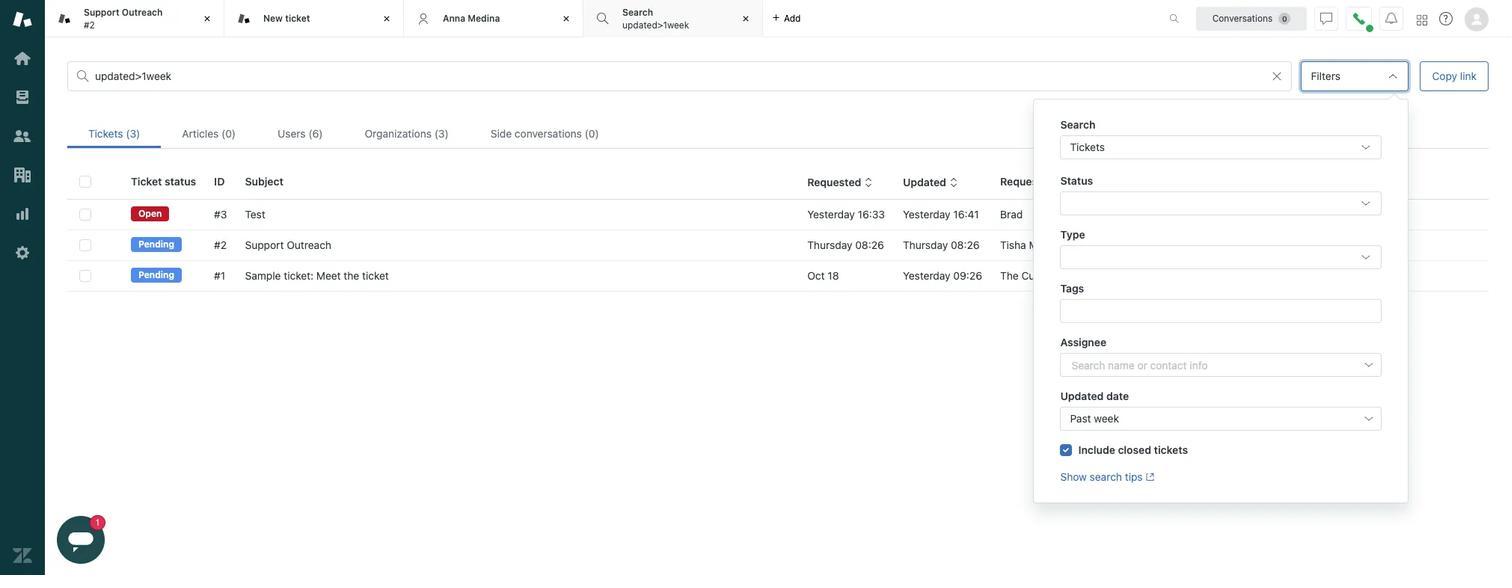 Task type: locate. For each thing, give the bounding box(es) containing it.
support outreach link
[[245, 238, 332, 253]]

08:26
[[856, 239, 884, 251], [951, 239, 980, 251]]

row containing #2
[[67, 230, 1489, 261]]

2 (0) from the left
[[585, 127, 599, 140]]

1 horizontal spatial (0)
[[585, 127, 599, 140]]

thursday up 18
[[808, 239, 853, 251]]

1 08:26 from the left
[[856, 239, 884, 251]]

users (6) tab
[[257, 119, 344, 148]]

tips
[[1125, 471, 1143, 483]]

1 horizontal spatial outreach
[[287, 239, 332, 251]]

search inside 'search updated>1week'
[[623, 7, 653, 18]]

updated
[[903, 176, 947, 189], [1061, 390, 1104, 403]]

yesterday left 09:26
[[903, 269, 951, 282]]

(0)
[[222, 127, 236, 140], [585, 127, 599, 140]]

#1
[[214, 269, 225, 282]]

yesterday down requested
[[808, 208, 855, 221]]

1 (3) from the left
[[126, 127, 140, 140]]

ticket
[[131, 175, 162, 188]]

yesterday 16:33
[[808, 208, 885, 221]]

subject
[[245, 175, 284, 188]]

0 horizontal spatial search
[[623, 7, 653, 18]]

#2 inside support outreach #2
[[84, 19, 95, 30]]

0 horizontal spatial #2
[[84, 19, 95, 30]]

Assignee field
[[1072, 358, 1353, 373]]

copy
[[1433, 70, 1458, 82]]

close image for tab containing search
[[739, 11, 754, 26]]

(6)
[[309, 127, 323, 140]]

requested button
[[808, 176, 874, 189]]

ticket
[[285, 13, 310, 24], [362, 269, 389, 282]]

(0) right conversations in the top left of the page
[[585, 127, 599, 140]]

(3)
[[126, 127, 140, 140], [435, 127, 449, 140]]

notifications image
[[1386, 12, 1398, 24]]

0 vertical spatial ticket
[[285, 13, 310, 24]]

(3) up 'ticket'
[[126, 127, 140, 140]]

1 row from the top
[[67, 200, 1489, 230]]

0 vertical spatial #2
[[84, 19, 95, 30]]

outreach inside support outreach #2
[[122, 7, 163, 18]]

3 row from the top
[[67, 261, 1489, 291]]

organizations (3) tab
[[344, 119, 470, 148]]

admin image
[[13, 243, 32, 263]]

organizations
[[365, 127, 432, 140]]

yesterday for yesterday 16:33
[[808, 208, 855, 221]]

thursday 08:26 down yesterday 16:41
[[903, 239, 980, 251]]

1 tab from the left
[[45, 0, 225, 37]]

2 row from the top
[[67, 230, 1489, 261]]

thursday 08:26 down yesterday 16:33
[[808, 239, 884, 251]]

0 vertical spatial outreach
[[122, 7, 163, 18]]

past week
[[1071, 412, 1119, 425]]

test link
[[245, 207, 265, 222]]

users (6)
[[278, 127, 323, 140]]

thursday down yesterday 16:41
[[903, 239, 948, 251]]

#2
[[84, 19, 95, 30], [214, 239, 227, 251]]

1 horizontal spatial tickets
[[1071, 141, 1105, 153]]

thursday 08:26
[[808, 239, 884, 251], [903, 239, 980, 251]]

side
[[491, 127, 512, 140]]

16:41
[[954, 208, 979, 221]]

type
[[1061, 228, 1086, 241]]

(3) for organizations (3)
[[435, 127, 449, 140]]

close image inside new ticket tab
[[379, 11, 394, 26]]

(opens in a new tab) image
[[1143, 473, 1155, 482]]

tags
[[1061, 282, 1085, 295]]

0 vertical spatial pending
[[138, 239, 174, 250]]

1 vertical spatial search
[[1061, 118, 1096, 131]]

1 thursday from the left
[[808, 239, 853, 251]]

0 horizontal spatial tab
[[45, 0, 225, 37]]

outreach
[[122, 7, 163, 18], [287, 239, 332, 251]]

search up status
[[1061, 118, 1096, 131]]

tab list
[[67, 119, 1489, 149]]

0 vertical spatial search
[[623, 7, 653, 18]]

#2 down #3
[[214, 239, 227, 251]]

4 close image from the left
[[739, 11, 754, 26]]

zendesk image
[[13, 546, 32, 566]]

filters button
[[1302, 61, 1410, 91]]

1 (0) from the left
[[222, 127, 236, 140]]

1 horizontal spatial #2
[[214, 239, 227, 251]]

updated for updated date
[[1061, 390, 1104, 403]]

1 horizontal spatial ticket
[[362, 269, 389, 282]]

0 horizontal spatial ticket
[[285, 13, 310, 24]]

(3) inside organizations (3) tab
[[435, 127, 449, 140]]

customers image
[[13, 126, 32, 146]]

0 horizontal spatial (0)
[[222, 127, 236, 140]]

yesterday down the "updated" button
[[903, 208, 951, 221]]

support
[[84, 7, 119, 18], [1301, 208, 1340, 221], [245, 239, 284, 251], [1301, 239, 1340, 251]]

1 vertical spatial updated
[[1061, 390, 1104, 403]]

0 horizontal spatial thursday
[[808, 239, 853, 251]]

the
[[1001, 269, 1019, 282]]

requester
[[1001, 175, 1052, 188]]

clear search image
[[1272, 70, 1284, 82]]

1 vertical spatial outreach
[[287, 239, 332, 251]]

2 thursday 08:26 from the left
[[903, 239, 980, 251]]

get started image
[[13, 49, 32, 68]]

tab containing support outreach
[[45, 0, 225, 37]]

side conversations (0) tab
[[470, 119, 620, 148]]

2 08:26 from the left
[[951, 239, 980, 251]]

conversations button
[[1197, 6, 1307, 30]]

1 horizontal spatial tab
[[584, 0, 763, 37]]

2 tab from the left
[[584, 0, 763, 37]]

1 vertical spatial tickets
[[1071, 141, 1105, 153]]

0 horizontal spatial 08:26
[[856, 239, 884, 251]]

thursday
[[808, 239, 853, 251], [903, 239, 948, 251]]

(3) for tickets (3)
[[126, 127, 140, 140]]

0 horizontal spatial tickets
[[88, 127, 123, 140]]

(3) inside tickets (3) tab
[[126, 127, 140, 140]]

ticket right new
[[285, 13, 310, 24]]

1 horizontal spatial 08:26
[[951, 239, 980, 251]]

#2 inside row
[[214, 239, 227, 251]]

1 horizontal spatial thursday
[[903, 239, 948, 251]]

include
[[1079, 444, 1116, 457]]

search
[[623, 7, 653, 18], [1061, 118, 1096, 131]]

conversations
[[1213, 12, 1273, 24]]

sample ticket: meet the ticket
[[245, 269, 389, 282]]

include closed tickets
[[1079, 444, 1188, 457]]

2 pending from the top
[[138, 270, 174, 281]]

filters
[[1311, 70, 1341, 82]]

users
[[278, 127, 306, 140]]

updated>1week
[[623, 19, 689, 30]]

new ticket tab
[[225, 0, 404, 37]]

1 vertical spatial pending
[[138, 270, 174, 281]]

tickets
[[88, 127, 123, 140], [1071, 141, 1105, 153]]

0 vertical spatial updated
[[903, 176, 947, 189]]

1 horizontal spatial search
[[1061, 118, 1096, 131]]

3 close image from the left
[[559, 11, 574, 26]]

1 horizontal spatial (3)
[[435, 127, 449, 140]]

0 horizontal spatial thursday 08:26
[[808, 239, 884, 251]]

08:26 down 16:41
[[951, 239, 980, 251]]

2 (3) from the left
[[435, 127, 449, 140]]

row containing #3
[[67, 200, 1489, 230]]

tickets (3) tab
[[67, 119, 161, 148]]

close image inside anna medina tab
[[559, 11, 574, 26]]

0 horizontal spatial outreach
[[122, 7, 163, 18]]

(3) right organizations on the left top
[[435, 127, 449, 140]]

pending
[[138, 239, 174, 250], [138, 270, 174, 281]]

zendesk support image
[[13, 10, 32, 29]]

status element
[[1061, 192, 1383, 216]]

yesterday
[[808, 208, 855, 221], [903, 208, 951, 221], [903, 269, 951, 282]]

tickets inside dropdown button
[[1071, 141, 1105, 153]]

status
[[165, 175, 196, 188]]

1 pending from the top
[[138, 239, 174, 250]]

date
[[1107, 390, 1129, 403]]

updated up past
[[1061, 390, 1104, 403]]

2 close image from the left
[[379, 11, 394, 26]]

add
[[784, 12, 801, 24]]

row
[[67, 200, 1489, 230], [67, 230, 1489, 261], [67, 261, 1489, 291]]

1 vertical spatial #2
[[214, 239, 227, 251]]

1 horizontal spatial thursday 08:26
[[903, 239, 980, 251]]

get help image
[[1440, 12, 1453, 25]]

updated inside button
[[903, 176, 947, 189]]

(0) right articles
[[222, 127, 236, 140]]

2 thursday from the left
[[903, 239, 948, 251]]

show
[[1061, 471, 1087, 483]]

support outreach #2
[[84, 7, 163, 30]]

#3
[[214, 208, 227, 221]]

organizations (3)
[[365, 127, 449, 140]]

1 horizontal spatial updated
[[1061, 390, 1104, 403]]

tab
[[45, 0, 225, 37], [584, 0, 763, 37]]

ticket right the the at top left
[[362, 269, 389, 282]]

0 vertical spatial tickets
[[88, 127, 123, 140]]

0 horizontal spatial updated
[[903, 176, 947, 189]]

updated up yesterday 16:41
[[903, 176, 947, 189]]

1 close image from the left
[[200, 11, 215, 26]]

yesterday for yesterday 16:41
[[903, 208, 951, 221]]

tickets button
[[1061, 135, 1383, 159]]

#2 right zendesk support icon
[[84, 19, 95, 30]]

08:26 down 16:33
[[856, 239, 884, 251]]

0 horizontal spatial (3)
[[126, 127, 140, 140]]

tickets inside tab
[[88, 127, 123, 140]]

status
[[1061, 174, 1094, 187]]

close image
[[200, 11, 215, 26], [379, 11, 394, 26], [559, 11, 574, 26], [739, 11, 754, 26]]

search up updated>1week
[[623, 7, 653, 18]]



Task type: describe. For each thing, give the bounding box(es) containing it.
Type field
[[1072, 250, 1350, 265]]

Search: text field
[[95, 70, 1283, 83]]

tab containing search
[[584, 0, 763, 37]]

search updated>1week
[[623, 7, 689, 30]]

customer
[[1022, 269, 1069, 282]]

tickets
[[1154, 444, 1188, 457]]

yesterday 16:41
[[903, 208, 979, 221]]

assignee element
[[1061, 353, 1383, 377]]

requested
[[808, 176, 862, 189]]

articles (0)
[[182, 127, 236, 140]]

conversations
[[515, 127, 582, 140]]

search for search
[[1061, 118, 1096, 131]]

1 thursday 08:26 from the left
[[808, 239, 884, 251]]

side conversations (0)
[[491, 127, 599, 140]]

anna medina tab
[[404, 0, 584, 37]]

the
[[344, 269, 359, 282]]

close image for anna medina tab
[[559, 11, 574, 26]]

close image for tab containing support outreach
[[200, 11, 215, 26]]

show search tips
[[1061, 471, 1143, 483]]

yesterday 09:26
[[903, 269, 983, 282]]

updated for the "updated" button
[[903, 176, 947, 189]]

open
[[138, 208, 162, 220]]

support inside support outreach #2
[[84, 7, 119, 18]]

row containing #1
[[67, 261, 1489, 291]]

outreach for support outreach
[[287, 239, 332, 251]]

add button
[[763, 0, 810, 37]]

past
[[1071, 412, 1092, 425]]

tabs tab list
[[45, 0, 1154, 37]]

articles (0) tab
[[161, 119, 257, 148]]

morrel
[[1029, 239, 1061, 251]]

copy link
[[1433, 70, 1477, 82]]

1 vertical spatial ticket
[[362, 269, 389, 282]]

articles
[[182, 127, 219, 140]]

search for search updated>1week
[[623, 7, 653, 18]]

new ticket
[[263, 13, 310, 24]]

organizations image
[[13, 165, 32, 185]]

ticket inside tab
[[285, 13, 310, 24]]

copy link button
[[1421, 61, 1489, 91]]

18
[[828, 269, 839, 282]]

week
[[1094, 412, 1119, 425]]

closed
[[1118, 444, 1152, 457]]

anna medina
[[443, 13, 500, 24]]

past week button
[[1061, 407, 1383, 431]]

main element
[[0, 0, 45, 575]]

link
[[1461, 70, 1477, 82]]

sample ticket: meet the ticket link
[[245, 269, 389, 284]]

yesterday for yesterday 09:26
[[903, 269, 951, 282]]

new
[[263, 13, 283, 24]]

medina
[[468, 13, 500, 24]]

tickets for tickets
[[1071, 141, 1105, 153]]

updated date
[[1061, 390, 1129, 403]]

ticket:
[[284, 269, 314, 282]]

meet
[[316, 269, 341, 282]]

09:26
[[954, 269, 983, 282]]

support outreach
[[245, 239, 332, 251]]

updated button
[[903, 176, 959, 189]]

sample
[[245, 269, 281, 282]]

close image for new ticket tab
[[379, 11, 394, 26]]

show search tips link
[[1061, 471, 1155, 483]]

views image
[[13, 88, 32, 107]]

anna
[[443, 13, 466, 24]]

16:33
[[858, 208, 885, 221]]

type element
[[1061, 245, 1383, 269]]

pending for #1
[[138, 270, 174, 281]]

outreach for support outreach #2
[[122, 7, 163, 18]]

ticket status
[[131, 175, 196, 188]]

oct
[[808, 269, 825, 282]]

tisha
[[1001, 239, 1027, 251]]

oct 18
[[808, 269, 839, 282]]

tab list containing tickets (3)
[[67, 119, 1489, 149]]

the customer
[[1001, 269, 1069, 282]]

brad
[[1001, 208, 1023, 221]]

search
[[1090, 471, 1123, 483]]

tickets for tickets (3)
[[88, 127, 123, 140]]

zendesk products image
[[1417, 15, 1428, 25]]

test
[[245, 208, 265, 221]]

assignee
[[1061, 336, 1107, 349]]

pending for #2
[[138, 239, 174, 250]]

button displays agent's chat status as invisible. image
[[1321, 12, 1333, 24]]

reporting image
[[13, 204, 32, 224]]

Tags field
[[1072, 304, 1368, 319]]

tisha morrel
[[1001, 239, 1061, 251]]

tickets (3)
[[88, 127, 140, 140]]

id
[[214, 175, 225, 188]]



Task type: vqa. For each thing, say whether or not it's contained in the screenshot.
Recently viewed
no



